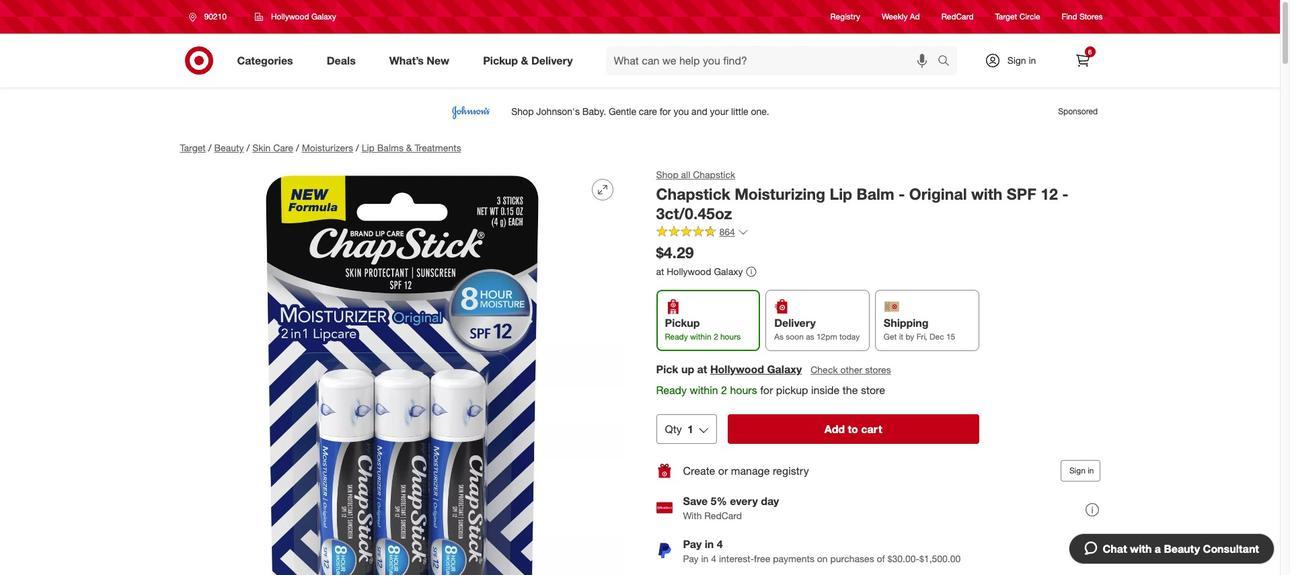 Task type: vqa. For each thing, say whether or not it's contained in the screenshot.
Lamar
no



Task type: describe. For each thing, give the bounding box(es) containing it.
within inside "pickup ready within 2 hours"
[[690, 332, 711, 342]]

15
[[947, 332, 956, 342]]

5%
[[711, 494, 727, 508]]

registry
[[831, 12, 860, 22]]

fri,
[[917, 332, 928, 342]]

of
[[877, 553, 885, 564]]

the
[[843, 384, 858, 397]]

pickup for ready
[[665, 316, 700, 330]]

hollywood galaxy
[[271, 11, 336, 22]]

in inside 'sign in' link
[[1029, 54, 1036, 66]]

delivery inside delivery as soon as 12pm today
[[774, 316, 816, 330]]

1 - from the left
[[899, 184, 905, 203]]

$1,500.00
[[920, 553, 961, 564]]

redcard link
[[942, 11, 974, 23]]

1 pay from the top
[[683, 537, 702, 551]]

stores
[[1080, 12, 1103, 22]]

chapstick moisturizing lip balm - original with spf 12 - 3ct/0.45oz, 1 of 5 image
[[180, 168, 624, 575]]

pickup for &
[[483, 54, 518, 67]]

1 vertical spatial 2
[[721, 384, 727, 397]]

as
[[774, 332, 784, 342]]

registry
[[773, 464, 809, 477]]

in inside sign in button
[[1088, 466, 1094, 476]]

weekly ad link
[[882, 11, 920, 23]]

every
[[730, 494, 758, 508]]

to
[[848, 423, 858, 436]]

inside
[[811, 384, 840, 397]]

with
[[683, 510, 702, 521]]

save
[[683, 494, 708, 508]]

2 vertical spatial galaxy
[[767, 363, 802, 376]]

target link
[[180, 142, 206, 153]]

categories link
[[226, 46, 310, 75]]

$30.00-
[[888, 553, 920, 564]]

interest-
[[719, 553, 754, 564]]

3 / from the left
[[296, 142, 299, 153]]

what's new
[[389, 54, 450, 67]]

What can we help you find? suggestions appear below search field
[[606, 46, 941, 75]]

deals
[[327, 54, 356, 67]]

a
[[1155, 542, 1161, 556]]

chat with a beauty consultant button
[[1069, 534, 1275, 564]]

add to cart
[[825, 423, 882, 436]]

shop
[[656, 169, 679, 180]]

dec
[[930, 332, 944, 342]]

cart
[[861, 423, 882, 436]]

original
[[909, 184, 967, 203]]

0 vertical spatial at
[[656, 266, 664, 277]]

store
[[861, 384, 885, 397]]

1 vertical spatial hours
[[730, 384, 757, 397]]

balms
[[377, 142, 404, 153]]

payments
[[773, 553, 815, 564]]

check
[[811, 364, 838, 376]]

$4.29
[[656, 243, 694, 262]]

hollywood galaxy button
[[710, 362, 802, 378]]

moisturizers
[[302, 142, 353, 153]]

shipping get it by fri, dec 15
[[884, 316, 956, 342]]

hollywood galaxy button
[[246, 5, 345, 29]]

sign in link
[[973, 46, 1057, 75]]

search
[[931, 55, 964, 68]]

pay in 4 pay in 4 interest-free payments on purchases of $30.00-$1,500.00
[[683, 537, 961, 564]]

qty
[[665, 423, 682, 436]]

target for target / beauty / skin care / moisturizers / lip balms & treatments
[[180, 142, 206, 153]]

864
[[720, 226, 735, 238]]

sign inside sign in button
[[1070, 466, 1086, 476]]

1 vertical spatial &
[[406, 142, 412, 153]]

advertisement region
[[169, 96, 1111, 128]]

weekly ad
[[882, 12, 920, 22]]

find
[[1062, 12, 1078, 22]]

0 vertical spatial chapstick
[[693, 169, 735, 180]]

day
[[761, 494, 779, 508]]

up
[[681, 363, 694, 376]]

2 / from the left
[[247, 142, 250, 153]]

skin
[[252, 142, 271, 153]]

beauty link
[[214, 142, 244, 153]]

0 horizontal spatial sign in
[[1008, 54, 1036, 66]]

shop all chapstick chapstick moisturizing lip balm - original with spf 12 - 3ct/0.45oz
[[656, 169, 1069, 222]]

with inside the shop all chapstick chapstick moisturizing lip balm - original with spf 12 - 3ct/0.45oz
[[972, 184, 1003, 203]]

hollywood inside dropdown button
[[271, 11, 309, 22]]

ready inside "pickup ready within 2 hours"
[[665, 332, 688, 342]]

delivery as soon as 12pm today
[[774, 316, 860, 342]]

create or manage registry
[[683, 464, 809, 477]]

2 - from the left
[[1062, 184, 1069, 203]]



Task type: locate. For each thing, give the bounding box(es) containing it.
12pm
[[817, 332, 837, 342]]

check other stores button
[[810, 363, 892, 378]]

0 horizontal spatial &
[[406, 142, 412, 153]]

hours up pick up at hollywood galaxy at bottom right
[[720, 332, 741, 342]]

4 left interest-
[[711, 553, 717, 564]]

0 vertical spatial sign
[[1008, 54, 1026, 66]]

1
[[687, 423, 693, 436]]

hours left for at the bottom right of page
[[730, 384, 757, 397]]

0 vertical spatial &
[[521, 54, 528, 67]]

target circle
[[995, 12, 1041, 22]]

add to cart button
[[728, 415, 979, 444]]

/ right care
[[296, 142, 299, 153]]

3ct/0.45oz
[[656, 204, 732, 222]]

galaxy inside dropdown button
[[311, 11, 336, 22]]

1 / from the left
[[208, 142, 212, 153]]

galaxy up pickup
[[767, 363, 802, 376]]

0 vertical spatial lip
[[362, 142, 375, 153]]

2
[[714, 332, 718, 342], [721, 384, 727, 397]]

hollywood up for at the bottom right of page
[[710, 363, 764, 376]]

search button
[[931, 46, 964, 78]]

1 horizontal spatial redcard
[[942, 12, 974, 22]]

at hollywood galaxy
[[656, 266, 743, 277]]

pay
[[683, 537, 702, 551], [683, 553, 699, 564]]

hollywood
[[271, 11, 309, 22], [667, 266, 711, 277], [710, 363, 764, 376]]

1 vertical spatial beauty
[[1164, 542, 1200, 556]]

chapstick up 3ct/0.45oz
[[656, 184, 730, 203]]

0 vertical spatial hollywood
[[271, 11, 309, 22]]

2 inside "pickup ready within 2 hours"
[[714, 332, 718, 342]]

1 vertical spatial hollywood
[[667, 266, 711, 277]]

0 vertical spatial target
[[995, 12, 1017, 22]]

1 vertical spatial sign in
[[1070, 466, 1094, 476]]

1 vertical spatial sign
[[1070, 466, 1086, 476]]

- right balm
[[899, 184, 905, 203]]

1 vertical spatial with
[[1130, 542, 1152, 556]]

1 vertical spatial chapstick
[[656, 184, 730, 203]]

1 horizontal spatial target
[[995, 12, 1017, 22]]

6
[[1088, 48, 1092, 56]]

0 vertical spatial hours
[[720, 332, 741, 342]]

6 link
[[1068, 46, 1098, 75]]

hollywood up categories link
[[271, 11, 309, 22]]

2 down pick up at hollywood galaxy at bottom right
[[721, 384, 727, 397]]

categories
[[237, 54, 293, 67]]

by
[[906, 332, 914, 342]]

1 horizontal spatial pickup
[[665, 316, 700, 330]]

1 horizontal spatial with
[[1130, 542, 1152, 556]]

what's
[[389, 54, 424, 67]]

pick
[[656, 363, 678, 376]]

0 vertical spatial delivery
[[531, 54, 573, 67]]

1 vertical spatial redcard
[[705, 510, 742, 521]]

within
[[690, 332, 711, 342], [690, 384, 718, 397]]

redcard down 5%
[[705, 510, 742, 521]]

0 vertical spatial 4
[[717, 537, 723, 551]]

pickup up "up"
[[665, 316, 700, 330]]

1 horizontal spatial &
[[521, 54, 528, 67]]

pickup ready within 2 hours
[[665, 316, 741, 342]]

weekly
[[882, 12, 908, 22]]

manage
[[731, 464, 770, 477]]

1 horizontal spatial -
[[1062, 184, 1069, 203]]

0 horizontal spatial 2
[[714, 332, 718, 342]]

soon
[[786, 332, 804, 342]]

shipping
[[884, 316, 929, 330]]

0 vertical spatial within
[[690, 332, 711, 342]]

0 horizontal spatial lip
[[362, 142, 375, 153]]

at down $4.29 in the right of the page
[[656, 266, 664, 277]]

0 vertical spatial with
[[972, 184, 1003, 203]]

redcard right the ad
[[942, 12, 974, 22]]

1 vertical spatial at
[[697, 363, 707, 376]]

add
[[825, 423, 845, 436]]

ready within 2 hours for pickup inside the store
[[656, 384, 885, 397]]

pickup inside "pickup ready within 2 hours"
[[665, 316, 700, 330]]

qty 1
[[665, 423, 693, 436]]

circle
[[1020, 12, 1041, 22]]

0 horizontal spatial target
[[180, 142, 206, 153]]

free
[[754, 553, 771, 564]]

find stores link
[[1062, 11, 1103, 23]]

/ right target link
[[208, 142, 212, 153]]

hours inside "pickup ready within 2 hours"
[[720, 332, 741, 342]]

0 vertical spatial ready
[[665, 332, 688, 342]]

1 vertical spatial pay
[[683, 553, 699, 564]]

0 horizontal spatial beauty
[[214, 142, 244, 153]]

lip inside the shop all chapstick chapstick moisturizing lip balm - original with spf 12 - 3ct/0.45oz
[[830, 184, 853, 203]]

lip left balms
[[362, 142, 375, 153]]

all
[[681, 169, 690, 180]]

0 vertical spatial 2
[[714, 332, 718, 342]]

1 vertical spatial target
[[180, 142, 206, 153]]

chapstick right all
[[693, 169, 735, 180]]

target circle link
[[995, 11, 1041, 23]]

with inside "chat with a beauty consultant" button
[[1130, 542, 1152, 556]]

ad
[[910, 12, 920, 22]]

galaxy up deals
[[311, 11, 336, 22]]

0 horizontal spatial delivery
[[531, 54, 573, 67]]

4
[[717, 537, 723, 551], [711, 553, 717, 564]]

as
[[806, 332, 814, 342]]

&
[[521, 54, 528, 67], [406, 142, 412, 153]]

1 horizontal spatial sign in
[[1070, 466, 1094, 476]]

moisturizers link
[[302, 142, 353, 153]]

galaxy
[[311, 11, 336, 22], [714, 266, 743, 277], [767, 363, 802, 376]]

1 horizontal spatial 2
[[721, 384, 727, 397]]

beauty inside "chat with a beauty consultant" button
[[1164, 542, 1200, 556]]

sign in
[[1008, 54, 1036, 66], [1070, 466, 1094, 476]]

1 horizontal spatial lip
[[830, 184, 853, 203]]

purchases
[[831, 553, 874, 564]]

864 link
[[656, 226, 749, 241]]

4 / from the left
[[356, 142, 359, 153]]

0 horizontal spatial -
[[899, 184, 905, 203]]

new
[[427, 54, 450, 67]]

1 vertical spatial 4
[[711, 553, 717, 564]]

target / beauty / skin care / moisturizers / lip balms & treatments
[[180, 142, 461, 153]]

0 vertical spatial pickup
[[483, 54, 518, 67]]

today
[[840, 332, 860, 342]]

sign inside 'sign in' link
[[1008, 54, 1026, 66]]

find stores
[[1062, 12, 1103, 22]]

0 horizontal spatial redcard
[[705, 510, 742, 521]]

0 vertical spatial redcard
[[942, 12, 974, 22]]

1 vertical spatial ready
[[656, 384, 687, 397]]

2 pay from the top
[[683, 553, 699, 564]]

beauty left skin
[[214, 142, 244, 153]]

lip balms & treatments link
[[362, 142, 461, 153]]

/
[[208, 142, 212, 153], [247, 142, 250, 153], [296, 142, 299, 153], [356, 142, 359, 153]]

target for target circle
[[995, 12, 1017, 22]]

at right "up"
[[697, 363, 707, 376]]

2 vertical spatial hollywood
[[710, 363, 764, 376]]

target left circle
[[995, 12, 1017, 22]]

consultant
[[1203, 542, 1259, 556]]

90210 button
[[180, 5, 241, 29]]

in
[[1029, 54, 1036, 66], [1088, 466, 1094, 476], [705, 537, 714, 551], [701, 553, 709, 564]]

pickup right the new
[[483, 54, 518, 67]]

- right 12
[[1062, 184, 1069, 203]]

ready up pick
[[665, 332, 688, 342]]

sign
[[1008, 54, 1026, 66], [1070, 466, 1086, 476]]

with left a
[[1130, 542, 1152, 556]]

1 vertical spatial galaxy
[[714, 266, 743, 277]]

hours
[[720, 332, 741, 342], [730, 384, 757, 397]]

/ left skin
[[247, 142, 250, 153]]

with left spf
[[972, 184, 1003, 203]]

hollywood down $4.29 in the right of the page
[[667, 266, 711, 277]]

sign in button
[[1061, 460, 1100, 482]]

0 horizontal spatial with
[[972, 184, 1003, 203]]

stores
[[865, 364, 891, 376]]

0 horizontal spatial pickup
[[483, 54, 518, 67]]

1 vertical spatial lip
[[830, 184, 853, 203]]

0 horizontal spatial at
[[656, 266, 664, 277]]

1 horizontal spatial delivery
[[774, 316, 816, 330]]

within up "up"
[[690, 332, 711, 342]]

sign in inside button
[[1070, 466, 1094, 476]]

1 vertical spatial delivery
[[774, 316, 816, 330]]

4 up interest-
[[717, 537, 723, 551]]

pickup
[[776, 384, 808, 397]]

2 up pick up at hollywood galaxy at bottom right
[[714, 332, 718, 342]]

0 horizontal spatial galaxy
[[311, 11, 336, 22]]

target
[[995, 12, 1017, 22], [180, 142, 206, 153]]

lip left balm
[[830, 184, 853, 203]]

save 5% every day with redcard
[[683, 494, 779, 521]]

1 horizontal spatial galaxy
[[714, 266, 743, 277]]

what's new link
[[378, 46, 466, 75]]

chat
[[1103, 542, 1127, 556]]

ready down pick
[[656, 384, 687, 397]]

moisturizing
[[735, 184, 826, 203]]

2 horizontal spatial galaxy
[[767, 363, 802, 376]]

0 vertical spatial beauty
[[214, 142, 244, 153]]

pickup
[[483, 54, 518, 67], [665, 316, 700, 330]]

balm
[[857, 184, 895, 203]]

1 vertical spatial pickup
[[665, 316, 700, 330]]

1 vertical spatial within
[[690, 384, 718, 397]]

pickup inside pickup & delivery link
[[483, 54, 518, 67]]

1 horizontal spatial sign
[[1070, 466, 1086, 476]]

lip
[[362, 142, 375, 153], [830, 184, 853, 203]]

within down "up"
[[690, 384, 718, 397]]

or
[[718, 464, 728, 477]]

redcard inside save 5% every day with redcard
[[705, 510, 742, 521]]

0 vertical spatial galaxy
[[311, 11, 336, 22]]

12
[[1041, 184, 1058, 203]]

treatments
[[415, 142, 461, 153]]

galaxy down the "864"
[[714, 266, 743, 277]]

0 horizontal spatial sign
[[1008, 54, 1026, 66]]

deals link
[[315, 46, 373, 75]]

check other stores
[[811, 364, 891, 376]]

0 vertical spatial pay
[[683, 537, 702, 551]]

create
[[683, 464, 715, 477]]

target left beauty link
[[180, 142, 206, 153]]

care
[[273, 142, 293, 153]]

pick up at hollywood galaxy
[[656, 363, 802, 376]]

1 horizontal spatial at
[[697, 363, 707, 376]]

pickup & delivery link
[[472, 46, 590, 75]]

other
[[841, 364, 863, 376]]

1 horizontal spatial beauty
[[1164, 542, 1200, 556]]

on
[[817, 553, 828, 564]]

/ right the moisturizers link
[[356, 142, 359, 153]]

beauty right a
[[1164, 542, 1200, 556]]

get
[[884, 332, 897, 342]]

0 vertical spatial sign in
[[1008, 54, 1036, 66]]



